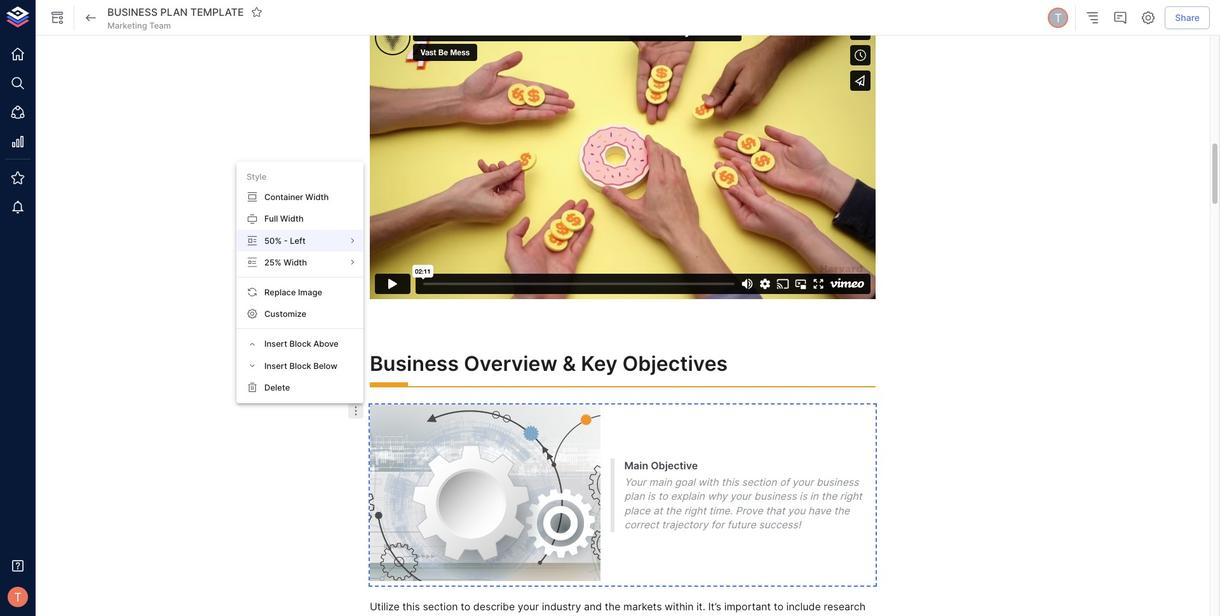 Task type: locate. For each thing, give the bounding box(es) containing it.
block up insert block below
[[290, 339, 311, 349]]

insert block below button
[[236, 355, 364, 377]]

delete button
[[236, 377, 364, 399]]

insert inside button
[[264, 339, 287, 349]]

0 vertical spatial block
[[290, 339, 311, 349]]

your up the prove
[[730, 490, 752, 503]]

full width button
[[236, 208, 364, 230]]

2 vertical spatial your
[[518, 601, 539, 614]]

delete
[[264, 383, 290, 393]]

1 is from the left
[[648, 490, 656, 503]]

section
[[742, 476, 777, 489], [423, 601, 458, 614]]

your left industry
[[518, 601, 539, 614]]

business overview & key objectives
[[370, 351, 728, 376]]

block
[[290, 339, 311, 349], [290, 361, 311, 371]]

2 is from the left
[[800, 490, 808, 503]]

replace image button
[[236, 282, 364, 303]]

1 vertical spatial your
[[730, 490, 752, 503]]

key
[[581, 351, 618, 376]]

section left the describe
[[423, 601, 458, 614]]

business
[[817, 476, 859, 489], [754, 490, 797, 503]]

business
[[370, 351, 459, 376]]

1 horizontal spatial t button
[[1047, 6, 1071, 30]]

the right at
[[666, 505, 682, 517]]

time.
[[709, 505, 733, 517]]

1 insert from the top
[[264, 339, 287, 349]]

template
[[190, 6, 244, 18]]

2 vertical spatial width
[[284, 257, 307, 268]]

insert block below
[[264, 361, 338, 371]]

is left in
[[800, 490, 808, 503]]

the right in
[[822, 490, 837, 503]]

utilize
[[370, 601, 400, 614]]

width for 25% width
[[284, 257, 307, 268]]

in
[[810, 490, 819, 503]]

main objective your main goal with this section of your business plan is to explain why your business is in the right place at the right time. prove that you have the correct trajectory for future success!
[[625, 459, 862, 532]]

1 vertical spatial insert
[[264, 361, 287, 371]]

above
[[314, 339, 339, 349]]

1 vertical spatial right
[[684, 505, 706, 517]]

2 horizontal spatial to
[[774, 601, 784, 614]]

0 horizontal spatial section
[[423, 601, 458, 614]]

1 horizontal spatial t
[[1055, 11, 1062, 25]]

1 horizontal spatial your
[[730, 490, 752, 503]]

your
[[625, 476, 646, 489]]

width for full width
[[280, 214, 304, 224]]

correct
[[625, 519, 659, 532]]

to left the describe
[[461, 601, 471, 614]]

the right and
[[605, 601, 621, 614]]

objectives
[[623, 351, 728, 376]]

right
[[840, 490, 862, 503], [684, 505, 706, 517]]

0 horizontal spatial business
[[754, 490, 797, 503]]

business up in
[[817, 476, 859, 489]]

block down insert block above button
[[290, 361, 311, 371]]

1 vertical spatial block
[[290, 361, 311, 371]]

1 vertical spatial t
[[14, 591, 22, 605]]

image
[[298, 287, 322, 298]]

0 vertical spatial your
[[793, 476, 814, 489]]

within
[[665, 601, 694, 614]]

1 horizontal spatial is
[[800, 490, 808, 503]]

insert
[[264, 339, 287, 349], [264, 361, 287, 371]]

this right the utilize
[[403, 601, 420, 614]]

block for above
[[290, 339, 311, 349]]

important
[[725, 601, 771, 614]]

business up that
[[754, 490, 797, 503]]

t button
[[1047, 6, 1071, 30], [4, 584, 32, 612]]

t
[[1055, 11, 1062, 25], [14, 591, 22, 605]]

0 vertical spatial t
[[1055, 11, 1062, 25]]

width
[[305, 192, 329, 202], [280, 214, 304, 224], [284, 257, 307, 268]]

2 block from the top
[[290, 361, 311, 371]]

1 horizontal spatial this
[[722, 476, 739, 489]]

right down 'explain'
[[684, 505, 706, 517]]

1 vertical spatial business
[[754, 490, 797, 503]]

share
[[1176, 12, 1200, 23]]

0 horizontal spatial is
[[648, 490, 656, 503]]

1 horizontal spatial section
[[742, 476, 777, 489]]

container width
[[264, 192, 329, 202]]

is up at
[[648, 490, 656, 503]]

insert up the delete
[[264, 361, 287, 371]]

1 vertical spatial t button
[[4, 584, 32, 612]]

0 horizontal spatial your
[[518, 601, 539, 614]]

insert down the customize
[[264, 339, 287, 349]]

business plan template
[[107, 6, 244, 18]]

customize button
[[236, 303, 364, 325]]

0 vertical spatial right
[[840, 490, 862, 503]]

0 vertical spatial this
[[722, 476, 739, 489]]

to down main
[[658, 490, 668, 503]]

width up full width button
[[305, 192, 329, 202]]

that
[[766, 505, 785, 517]]

future
[[728, 519, 756, 532]]

section inside utilize this section to describe your industry and the markets within it. it's important to include research
[[423, 601, 458, 614]]

0 vertical spatial insert
[[264, 339, 287, 349]]

is
[[648, 490, 656, 503], [800, 490, 808, 503]]

0 vertical spatial width
[[305, 192, 329, 202]]

your up in
[[793, 476, 814, 489]]

you
[[788, 505, 806, 517]]

this up why
[[722, 476, 739, 489]]

1 horizontal spatial to
[[658, 490, 668, 503]]

include
[[787, 601, 821, 614]]

2 insert from the top
[[264, 361, 287, 371]]

width right full
[[280, 214, 304, 224]]

1 vertical spatial this
[[403, 601, 420, 614]]

1 vertical spatial section
[[423, 601, 458, 614]]

width down left
[[284, 257, 307, 268]]

insert inside button
[[264, 361, 287, 371]]

to left "include"
[[774, 601, 784, 614]]

1 block from the top
[[290, 339, 311, 349]]

below
[[314, 361, 338, 371]]

0 horizontal spatial this
[[403, 601, 420, 614]]

the inside utilize this section to describe your industry and the markets within it. it's important to include research
[[605, 601, 621, 614]]

0 vertical spatial section
[[742, 476, 777, 489]]

block inside button
[[290, 361, 311, 371]]

0 vertical spatial business
[[817, 476, 859, 489]]

comments image
[[1113, 10, 1129, 25]]

this
[[722, 476, 739, 489], [403, 601, 420, 614]]

section left of
[[742, 476, 777, 489]]

0 horizontal spatial t button
[[4, 584, 32, 612]]

block inside button
[[290, 339, 311, 349]]

right right in
[[840, 490, 862, 503]]

1 horizontal spatial business
[[817, 476, 859, 489]]

the
[[822, 490, 837, 503], [666, 505, 682, 517], [834, 505, 850, 517], [605, 601, 621, 614]]

-
[[284, 236, 288, 246]]

to
[[658, 490, 668, 503], [461, 601, 471, 614], [774, 601, 784, 614]]

1 vertical spatial width
[[280, 214, 304, 224]]

your
[[793, 476, 814, 489], [730, 490, 752, 503], [518, 601, 539, 614]]



Task type: describe. For each thing, give the bounding box(es) containing it.
2 horizontal spatial your
[[793, 476, 814, 489]]

main
[[649, 476, 672, 489]]

section inside main objective your main goal with this section of your business plan is to explain why your business is in the right place at the right time. prove that you have the correct trajectory for future success!
[[742, 476, 777, 489]]

25%
[[264, 257, 282, 268]]

plan
[[625, 490, 645, 503]]

describe
[[474, 601, 515, 614]]

replace
[[264, 287, 296, 298]]

0 horizontal spatial to
[[461, 601, 471, 614]]

share button
[[1165, 6, 1210, 29]]

success!
[[759, 519, 801, 532]]

it.
[[697, 601, 706, 614]]

business
[[107, 6, 158, 18]]

overview
[[464, 351, 558, 376]]

0 vertical spatial t button
[[1047, 6, 1071, 30]]

0 horizontal spatial right
[[684, 505, 706, 517]]

markets
[[624, 601, 662, 614]]

50% - left
[[264, 236, 306, 246]]

customize
[[264, 309, 307, 319]]

at
[[653, 505, 663, 517]]

to inside main objective your main goal with this section of your business plan is to explain why your business is in the right place at the right time. prove that you have the correct trajectory for future success!
[[658, 490, 668, 503]]

container width button
[[236, 186, 364, 208]]

insert block above button
[[236, 333, 364, 355]]

of
[[780, 476, 790, 489]]

settings image
[[1141, 10, 1157, 25]]

25% width button
[[236, 252, 364, 273]]

25% width
[[264, 257, 307, 268]]

your inside utilize this section to describe your industry and the markets within it. it's important to include research
[[518, 601, 539, 614]]

insert for insert block above
[[264, 339, 287, 349]]

the right have
[[834, 505, 850, 517]]

full
[[264, 214, 278, 224]]

this inside main objective your main goal with this section of your business plan is to explain why your business is in the right place at the right time. prove that you have the correct trajectory for future success!
[[722, 476, 739, 489]]

50%
[[264, 236, 282, 246]]

explain
[[671, 490, 705, 503]]

trajectory
[[662, 519, 709, 532]]

&
[[563, 351, 576, 376]]

marketing team
[[107, 20, 171, 30]]

marketing
[[107, 20, 147, 30]]

this inside utilize this section to describe your industry and the markets within it. it's important to include research
[[403, 601, 420, 614]]

block for below
[[290, 361, 311, 371]]

team
[[149, 20, 171, 30]]

full width
[[264, 214, 304, 224]]

go back image
[[83, 10, 99, 25]]

research
[[824, 601, 866, 614]]

insert block above
[[264, 339, 339, 349]]

have
[[808, 505, 831, 517]]

it's
[[709, 601, 722, 614]]

utilize this section to describe your industry and the markets within it. it's important to include research
[[370, 601, 869, 617]]

for
[[711, 519, 725, 532]]

table of contents image
[[1085, 10, 1101, 25]]

objective
[[651, 459, 698, 472]]

industry
[[542, 601, 581, 614]]

with
[[698, 476, 719, 489]]

show wiki image
[[50, 10, 65, 25]]

1 horizontal spatial right
[[840, 490, 862, 503]]

50% - left button
[[236, 230, 364, 252]]

plan
[[160, 6, 188, 18]]

goal
[[675, 476, 695, 489]]

insert for insert block below
[[264, 361, 287, 371]]

prove
[[736, 505, 763, 517]]

width for container width
[[305, 192, 329, 202]]

place
[[625, 505, 651, 517]]

replace image
[[264, 287, 322, 298]]

0 horizontal spatial t
[[14, 591, 22, 605]]

left
[[290, 236, 306, 246]]

container
[[264, 192, 303, 202]]

main
[[625, 459, 649, 472]]

marketing team link
[[107, 20, 171, 31]]

favorite image
[[251, 6, 262, 18]]

why
[[708, 490, 728, 503]]

style
[[247, 172, 267, 182]]

and
[[584, 601, 602, 614]]



Task type: vqa. For each thing, say whether or not it's contained in the screenshot.
the "research"
yes



